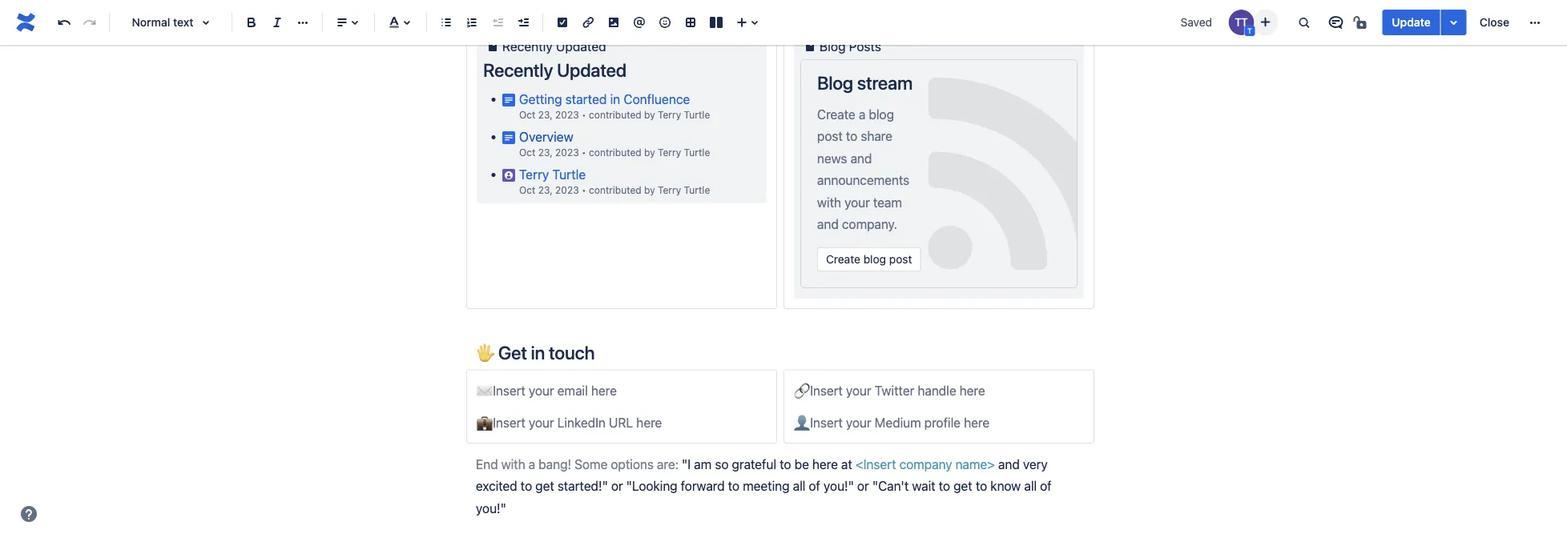 Task type: vqa. For each thing, say whether or not it's contained in the screenshot.
MY KANBAN PROJECT SOFTWARE PROJECT
no



Task type: locate. For each thing, give the bounding box(es) containing it.
get
[[536, 479, 554, 495], [954, 479, 973, 495]]

a left bang!
[[529, 457, 535, 473]]

2 vertical spatial by
[[644, 185, 655, 196]]

by down 'confluence'
[[644, 110, 655, 121]]

options
[[611, 457, 654, 473]]

posts
[[849, 39, 881, 54]]

blog
[[820, 39, 846, 54], [817, 72, 854, 94]]

1 horizontal spatial or
[[858, 479, 869, 495]]

be
[[795, 457, 809, 473]]

0 horizontal spatial post
[[817, 129, 843, 144]]

blog posts
[[820, 39, 881, 54]]

turtle inside overview oct 23, 2023 • contributed by terry turtle
[[684, 147, 710, 158]]

<insert
[[856, 457, 896, 473]]

add image, video, or file image
[[604, 13, 624, 32]]

are:
[[657, 457, 679, 473]]

1 contributed from the top
[[589, 110, 642, 121]]

3 • from the top
[[582, 185, 586, 196]]

started
[[566, 92, 607, 107]]

1 vertical spatial updated
[[557, 60, 627, 81]]

link image
[[579, 13, 598, 32]]

turtle
[[684, 110, 710, 121], [684, 147, 710, 158], [553, 167, 586, 182], [684, 185, 710, 196]]

and left company.
[[817, 217, 839, 232]]

0 vertical spatial contributed
[[589, 110, 642, 121]]

2 • from the top
[[582, 147, 586, 158]]

•
[[582, 110, 586, 121], [582, 147, 586, 158], [582, 185, 586, 196]]

0 horizontal spatial you!"
[[476, 501, 506, 517]]

0 vertical spatial you!"
[[824, 479, 854, 495]]

2 or from the left
[[858, 479, 869, 495]]

• up 'terry turtle oct 23, 2023 • contributed by terry turtle'
[[582, 147, 586, 158]]

0 vertical spatial recently updated
[[503, 39, 606, 54]]

stream
[[857, 72, 913, 94]]

0 horizontal spatial all
[[793, 479, 806, 495]]

in for started
[[610, 92, 621, 107]]

0 vertical spatial post
[[817, 129, 843, 144]]

blog stream
[[817, 72, 913, 94]]

2 2023 from the top
[[555, 147, 579, 158]]

1 vertical spatial 2023
[[555, 147, 579, 158]]

1 23, from the top
[[538, 110, 553, 121]]

0 vertical spatial in
[[610, 92, 621, 107]]

oct inside overview oct 23, 2023 • contributed by terry turtle
[[519, 147, 536, 158]]

contributed
[[589, 110, 642, 121], [589, 147, 642, 158], [589, 185, 642, 196]]

2 get from the left
[[954, 479, 973, 495]]

all down the very
[[1025, 479, 1037, 495]]

by
[[644, 110, 655, 121], [644, 147, 655, 158], [644, 185, 655, 196]]

🖐
[[476, 343, 494, 364]]

0 vertical spatial with
[[817, 195, 842, 210]]

contributed down overview oct 23, 2023 • contributed by terry turtle
[[589, 185, 642, 196]]

in inside getting started in confluence oct 23, 2023 • contributed by terry turtle
[[610, 92, 621, 107]]

contributed inside 'terry turtle oct 23, 2023 • contributed by terry turtle'
[[589, 185, 642, 196]]

3 by from the top
[[644, 185, 655, 196]]

1 vertical spatial oct
[[519, 147, 536, 158]]

a up share
[[859, 107, 866, 122]]

confluence image
[[13, 10, 38, 35], [13, 10, 38, 35]]

3 23, from the top
[[538, 185, 553, 196]]

so
[[715, 457, 729, 473]]

normal
[[132, 16, 170, 29]]

0 vertical spatial create
[[817, 107, 856, 122]]

align left image
[[333, 13, 352, 32]]

• down started at left
[[582, 110, 586, 121]]

emoji image
[[656, 13, 675, 32]]

0 vertical spatial blog
[[869, 107, 894, 122]]

3 2023 from the top
[[555, 185, 579, 196]]

and up know
[[999, 457, 1020, 473]]

"can't
[[873, 479, 909, 495]]

1 vertical spatial contributed
[[589, 147, 642, 158]]

bold ⌘b image
[[242, 13, 261, 32]]

1 horizontal spatial in
[[610, 92, 621, 107]]

0 horizontal spatial and
[[817, 217, 839, 232]]

you!" down at
[[824, 479, 854, 495]]

terry turtle image
[[1229, 10, 1255, 35]]

recently down the recently updated icon
[[483, 60, 553, 81]]

to left share
[[846, 129, 858, 144]]

1 horizontal spatial post
[[889, 253, 912, 266]]

recently updated down action item image
[[503, 39, 606, 54]]

0 horizontal spatial or
[[611, 479, 623, 495]]

2023 down overview
[[555, 185, 579, 196]]

contributed down getting started in confluence link
[[589, 110, 642, 121]]

wait
[[912, 479, 936, 495]]

blog inside create blog post button
[[864, 253, 886, 266]]

meeting
[[743, 479, 790, 495]]

and up "announcements"
[[851, 151, 872, 166]]

0 vertical spatial by
[[644, 110, 655, 121]]

0 horizontal spatial in
[[531, 343, 545, 364]]

0 vertical spatial and
[[851, 151, 872, 166]]

0 vertical spatial blog
[[820, 39, 846, 54]]

recently updated up getting at left top
[[483, 60, 627, 81]]

2 23, from the top
[[538, 147, 553, 158]]

comment icon image
[[1327, 13, 1346, 32]]

Main content area, start typing to enter text. text field
[[466, 0, 1095, 520]]

3 oct from the top
[[519, 185, 536, 196]]

a
[[859, 107, 866, 122], [529, 457, 535, 473]]

terry turtle link
[[658, 110, 710, 121], [658, 147, 710, 158], [519, 167, 586, 182], [658, 185, 710, 196]]

3 contributed from the top
[[589, 185, 642, 196]]

1 horizontal spatial of
[[1040, 479, 1052, 495]]

no restrictions image
[[1352, 13, 1372, 32]]

here
[[813, 457, 838, 473]]

1 horizontal spatial a
[[859, 107, 866, 122]]

2023 down overview link in the left top of the page
[[555, 147, 579, 158]]

undo ⌘z image
[[54, 13, 74, 32]]

overview
[[519, 129, 574, 144]]

updated down link icon
[[556, 39, 606, 54]]

end
[[476, 457, 498, 473]]

create down blog stream at the right top of the page
[[817, 107, 856, 122]]

23, inside 'terry turtle oct 23, 2023 • contributed by terry turtle'
[[538, 185, 553, 196]]

post down company.
[[889, 253, 912, 266]]

1 horizontal spatial and
[[851, 151, 872, 166]]

by inside overview oct 23, 2023 • contributed by terry turtle
[[644, 147, 655, 158]]

2023 down started at left
[[555, 110, 579, 121]]

updated
[[556, 39, 606, 54], [557, 60, 627, 81]]

help image
[[19, 505, 38, 524]]

1 vertical spatial post
[[889, 253, 912, 266]]

2 by from the top
[[644, 147, 655, 158]]

to down end with a bang! some options are: "i am so grateful to be here at <insert company name> at the bottom of page
[[728, 479, 740, 495]]

normal text button
[[116, 5, 225, 40]]

1 • from the top
[[582, 110, 586, 121]]

1 vertical spatial with
[[501, 457, 525, 473]]

1 vertical spatial blog
[[817, 72, 854, 94]]

forward
[[681, 479, 725, 495]]

create for create a blog post to share news and announcements with your team and company.
[[817, 107, 856, 122]]

find and replace image
[[1295, 13, 1314, 32]]

2 vertical spatial oct
[[519, 185, 536, 196]]

2 horizontal spatial and
[[999, 457, 1020, 473]]

share
[[861, 129, 893, 144]]

post up news
[[817, 129, 843, 144]]

💼
[[477, 415, 493, 431]]

1 horizontal spatial you!"
[[824, 479, 854, 495]]

oct
[[519, 110, 536, 121], [519, 147, 536, 158], [519, 185, 536, 196]]

1 vertical spatial in
[[531, 343, 545, 364]]

getting started in confluence oct 23, 2023 • contributed by terry turtle
[[519, 92, 710, 121]]

create inside create a blog post to share news and announcements with your team and company.
[[817, 107, 856, 122]]

1 horizontal spatial get
[[954, 479, 973, 495]]

2 vertical spatial 2023
[[555, 185, 579, 196]]

of
[[809, 479, 821, 495], [1040, 479, 1052, 495]]

in right started at left
[[610, 92, 621, 107]]

0 horizontal spatial get
[[536, 479, 554, 495]]

your
[[845, 195, 870, 210]]

• inside 'terry turtle oct 23, 2023 • contributed by terry turtle'
[[582, 185, 586, 196]]

0 horizontal spatial of
[[809, 479, 821, 495]]

layouts image
[[707, 13, 726, 32]]

you!"
[[824, 479, 854, 495], [476, 501, 506, 517]]

all
[[793, 479, 806, 495], [1025, 479, 1037, 495]]

blog left posts
[[820, 39, 846, 54]]

2 vertical spatial 23,
[[538, 185, 553, 196]]

in
[[610, 92, 621, 107], [531, 343, 545, 364]]

2 oct from the top
[[519, 147, 536, 158]]

italic ⌘i image
[[268, 13, 287, 32]]

touch
[[549, 343, 595, 364]]

1 horizontal spatial all
[[1025, 479, 1037, 495]]

create inside button
[[826, 253, 861, 266]]

or down the <insert
[[858, 479, 869, 495]]

post
[[817, 129, 843, 144], [889, 253, 912, 266]]

in right get
[[531, 343, 545, 364]]

1 horizontal spatial with
[[817, 195, 842, 210]]

2 contributed from the top
[[589, 147, 642, 158]]

create blog post
[[826, 253, 912, 266]]

with
[[817, 195, 842, 210], [501, 457, 525, 473]]

company.
[[842, 217, 898, 232]]

recently
[[503, 39, 553, 54], [483, 60, 553, 81]]

more image
[[1526, 13, 1545, 32]]

create down company.
[[826, 253, 861, 266]]

1 vertical spatial recently updated
[[483, 60, 627, 81]]

contributed inside getting started in confluence oct 23, 2023 • contributed by terry turtle
[[589, 110, 642, 121]]

1 vertical spatial by
[[644, 147, 655, 158]]

post inside button
[[889, 253, 912, 266]]

you!" down excited
[[476, 501, 506, 517]]

1 vertical spatial 23,
[[538, 147, 553, 158]]

0 vertical spatial a
[[859, 107, 866, 122]]

turtle inside getting started in confluence oct 23, 2023 • contributed by terry turtle
[[684, 110, 710, 121]]

1 vertical spatial create
[[826, 253, 861, 266]]

blog
[[869, 107, 894, 122], [864, 253, 886, 266]]

to down name>
[[976, 479, 987, 495]]

by up 'terry turtle oct 23, 2023 • contributed by terry turtle'
[[644, 147, 655, 158]]

to right the wait
[[939, 479, 951, 495]]

recently down indent tab image
[[503, 39, 553, 54]]

terry turtle link for 23,
[[658, 185, 710, 196]]

1 or from the left
[[611, 479, 623, 495]]

contributed up 'terry turtle oct 23, 2023 • contributed by terry turtle'
[[589, 147, 642, 158]]

1 all from the left
[[793, 479, 806, 495]]

0 vertical spatial 23,
[[538, 110, 553, 121]]

2 vertical spatial and
[[999, 457, 1020, 473]]

of down here
[[809, 479, 821, 495]]

terry turtle link for confluence
[[658, 110, 710, 121]]

announcements
[[817, 173, 910, 188]]

by down overview oct 23, 2023 • contributed by terry turtle
[[644, 185, 655, 196]]

blog down blog posts
[[817, 72, 854, 94]]

all down be
[[793, 479, 806, 495]]

create
[[817, 107, 856, 122], [826, 253, 861, 266]]

more formatting image
[[293, 13, 313, 32]]

terry turtle link for 2023
[[658, 147, 710, 158]]

blog up share
[[869, 107, 894, 122]]

or
[[611, 479, 623, 495], [858, 479, 869, 495]]

of down the very
[[1040, 479, 1052, 495]]

1 vertical spatial •
[[582, 147, 586, 158]]

• inside overview oct 23, 2023 • contributed by terry turtle
[[582, 147, 586, 158]]

or down options
[[611, 479, 623, 495]]

blog down company.
[[864, 253, 886, 266]]

blog for blog posts
[[820, 39, 846, 54]]

very
[[1023, 457, 1048, 473]]

close
[[1480, 16, 1510, 29]]

0 vertical spatial •
[[582, 110, 586, 121]]

🖐 get in touch
[[476, 343, 595, 364]]

2 vertical spatial •
[[582, 185, 586, 196]]

0 horizontal spatial with
[[501, 457, 525, 473]]

to
[[846, 129, 858, 144], [780, 457, 791, 473], [521, 479, 532, 495], [728, 479, 740, 495], [939, 479, 951, 495], [976, 479, 987, 495]]

update
[[1392, 16, 1431, 29]]

terry
[[658, 110, 681, 121], [658, 147, 681, 158], [519, 167, 549, 182], [658, 185, 681, 196]]

updated up started at left
[[557, 60, 627, 81]]

1 2023 from the top
[[555, 110, 579, 121]]

with left your
[[817, 195, 842, 210]]

mention image
[[630, 13, 649, 32]]

2023
[[555, 110, 579, 121], [555, 147, 579, 158], [555, 185, 579, 196]]

and
[[851, 151, 872, 166], [817, 217, 839, 232], [999, 457, 1020, 473]]

get down bang!
[[536, 479, 554, 495]]

0 vertical spatial oct
[[519, 110, 536, 121]]

redo ⌘⇧z image
[[80, 13, 99, 32]]

23,
[[538, 110, 553, 121], [538, 147, 553, 158], [538, 185, 553, 196]]

1 oct from the top
[[519, 110, 536, 121]]

1 by from the top
[[644, 110, 655, 121]]

confluence
[[624, 92, 690, 107]]

1 vertical spatial a
[[529, 457, 535, 473]]

with right "end"
[[501, 457, 525, 473]]

0 vertical spatial 2023
[[555, 110, 579, 121]]

1 of from the left
[[809, 479, 821, 495]]

1 vertical spatial blog
[[864, 253, 886, 266]]

numbered list ⌘⇧7 image
[[462, 13, 482, 32]]

• down overview oct 23, 2023 • contributed by terry turtle
[[582, 185, 586, 196]]

get down name>
[[954, 479, 973, 495]]

recently updated
[[503, 39, 606, 54], [483, 60, 627, 81]]

2 vertical spatial contributed
[[589, 185, 642, 196]]



Task type: describe. For each thing, give the bounding box(es) containing it.
oct inside getting started in confluence oct 23, 2023 • contributed by terry turtle
[[519, 110, 536, 121]]

team
[[873, 195, 902, 210]]

create blog post button
[[817, 248, 921, 272]]

text
[[173, 16, 194, 29]]

to inside create a blog post to share news and announcements with your team and company.
[[846, 129, 858, 144]]

indent tab image
[[514, 13, 533, 32]]

23, inside getting started in confluence oct 23, 2023 • contributed by terry turtle
[[538, 110, 553, 121]]

and inside and very excited to get started!" or "looking forward to meeting all of you!" or "can't wait to get to know all of you!"
[[999, 457, 1020, 473]]

post inside create a blog post to share news and announcements with your team and company.
[[817, 129, 843, 144]]

1 vertical spatial you!"
[[476, 501, 506, 517]]

oct inside 'terry turtle oct 23, 2023 • contributed by terry turtle'
[[519, 185, 536, 196]]

outdent ⇧tab image
[[488, 13, 507, 32]]

excited
[[476, 479, 517, 495]]

bullet list ⌘⇧8 image
[[437, 13, 456, 32]]

by inside getting started in confluence oct 23, 2023 • contributed by terry turtle
[[644, 110, 655, 121]]

2023 inside overview oct 23, 2023 • contributed by terry turtle
[[555, 147, 579, 158]]

am
[[694, 457, 712, 473]]

saved
[[1181, 16, 1213, 29]]

know
[[991, 479, 1021, 495]]

create a blog post to share news and announcements with your team and company.
[[817, 107, 910, 232]]

👤
[[794, 415, 810, 431]]

terry turtle oct 23, 2023 • contributed by terry turtle
[[519, 167, 710, 196]]

getting started in confluence link
[[519, 92, 690, 107]]

invite to edit image
[[1256, 12, 1275, 32]]

update button
[[1383, 10, 1441, 35]]

0 horizontal spatial a
[[529, 457, 535, 473]]

get
[[498, 343, 527, 364]]

a inside create a blog post to share news and announcements with your team and company.
[[859, 107, 866, 122]]

create for create blog post
[[826, 253, 861, 266]]

to right excited
[[521, 479, 532, 495]]

0 vertical spatial recently
[[503, 39, 553, 54]]

company
[[900, 457, 952, 473]]

close button
[[1470, 10, 1520, 35]]

1 get from the left
[[536, 479, 554, 495]]

recently updated image
[[483, 37, 503, 56]]

contributed inside overview oct 23, 2023 • contributed by terry turtle
[[589, 147, 642, 158]]

2023 inside getting started in confluence oct 23, 2023 • contributed by terry turtle
[[555, 110, 579, 121]]

grateful
[[732, 457, 777, 473]]

1 vertical spatial and
[[817, 217, 839, 232]]

✉️
[[477, 384, 493, 399]]

name>
[[956, 457, 995, 473]]

in for get
[[531, 343, 545, 364]]

2 of from the left
[[1040, 479, 1052, 495]]

normal text
[[132, 16, 194, 29]]

getting
[[519, 92, 562, 107]]

0 vertical spatial updated
[[556, 39, 606, 54]]

to left be
[[780, 457, 791, 473]]

news
[[817, 151, 847, 166]]

1 vertical spatial recently
[[483, 60, 553, 81]]

"i
[[682, 457, 691, 473]]

bang!
[[539, 457, 571, 473]]

action item image
[[553, 13, 572, 32]]

by inside 'terry turtle oct 23, 2023 • contributed by terry turtle'
[[644, 185, 655, 196]]

• inside getting started in confluence oct 23, 2023 • contributed by terry turtle
[[582, 110, 586, 121]]

terry inside overview oct 23, 2023 • contributed by terry turtle
[[658, 147, 681, 158]]

2023 inside 'terry turtle oct 23, 2023 • contributed by terry turtle'
[[555, 185, 579, 196]]

blog for blog stream
[[817, 72, 854, 94]]

at
[[841, 457, 853, 473]]

terry inside getting started in confluence oct 23, 2023 • contributed by terry turtle
[[658, 110, 681, 121]]

started!"
[[558, 479, 608, 495]]

2 all from the left
[[1025, 479, 1037, 495]]

with inside create a blog post to share news and announcements with your team and company.
[[817, 195, 842, 210]]

23, inside overview oct 23, 2023 • contributed by terry turtle
[[538, 147, 553, 158]]

table image
[[681, 13, 700, 32]]

some
[[575, 457, 608, 473]]

blog posts image
[[801, 37, 820, 56]]

"looking
[[627, 479, 678, 495]]

end with a bang! some options are: "i am so grateful to be here at <insert company name>
[[476, 457, 995, 473]]

overview link
[[519, 129, 574, 144]]

overview oct 23, 2023 • contributed by terry turtle
[[519, 129, 710, 158]]

and very excited to get started!" or "looking forward to meeting all of you!" or "can't wait to get to know all of you!"
[[476, 457, 1055, 517]]

adjust update settings image
[[1445, 13, 1464, 32]]

🔗
[[794, 384, 810, 399]]

blog inside create a blog post to share news and announcements with your team and company.
[[869, 107, 894, 122]]



